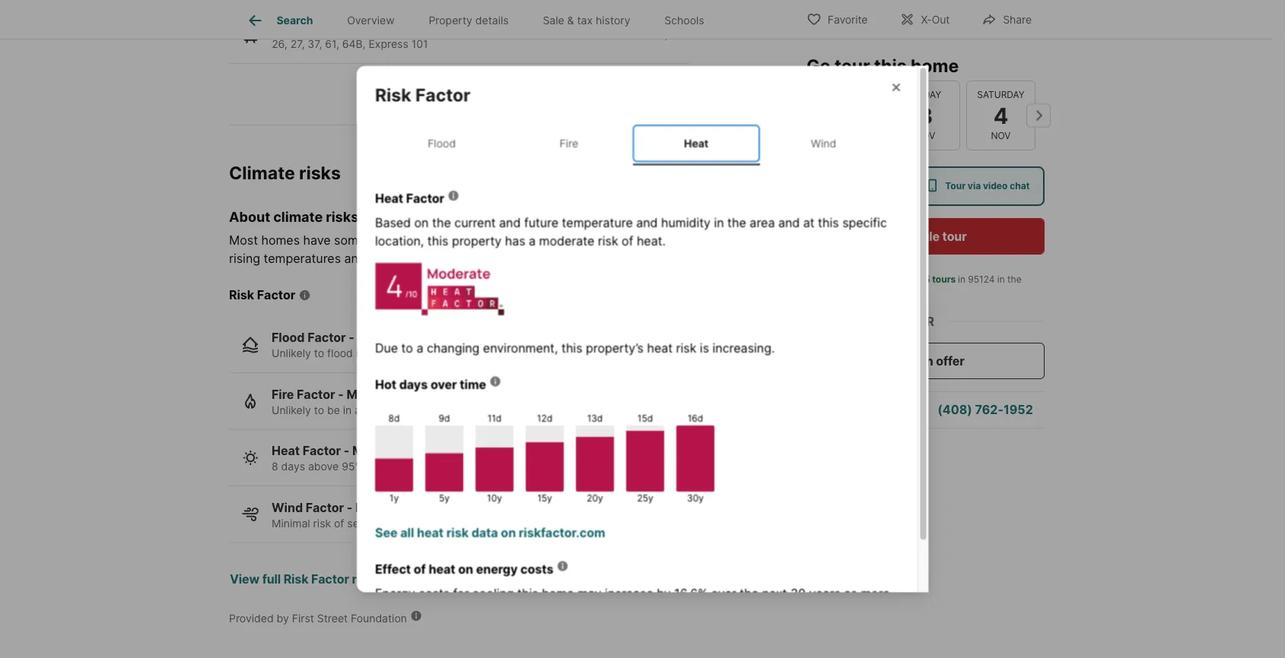 Task type: describe. For each thing, give the bounding box(es) containing it.
environment,
[[483, 341, 558, 355]]

4
[[993, 102, 1008, 129]]

time
[[459, 377, 486, 392]]

climate inside most homes have some risk of natural disasters, and may be impacted by climate change due to rising temperatures and sea levels.
[[655, 233, 697, 248]]

tour via video chat list box
[[807, 167, 1045, 206]]

increasing.
[[712, 341, 774, 355]]

go tour this home
[[807, 55, 959, 76]]

26,
[[272, 37, 287, 50]]

years inside % over the next 30 years as more energy is needed to maintain a consistent indoor temperature.
[[809, 586, 840, 601]]

start
[[887, 354, 916, 369]]

and left at
[[778, 215, 800, 230]]

for
[[453, 586, 469, 601]]

factor down "temperatures"
[[257, 288, 295, 303]]

this up maintain
[[517, 586, 538, 601]]

hot days over time
[[375, 377, 486, 392]]

future
[[524, 215, 558, 230]]

sale
[[543, 14, 564, 27]]

30 inside % over the next 30 years as more energy is needed to maintain a consistent indoor temperature.
[[790, 586, 805, 601]]

in right 8d
[[403, 404, 412, 417]]

this left property's
[[561, 341, 582, 355]]

heat factor score logo image
[[375, 250, 504, 316]]

factor up based
[[406, 191, 444, 206]]

risk inside most homes have some risk of natural disasters, and may be impacted by climate change due to rising temperatures and sea levels.
[[369, 233, 389, 248]]

- for wind
[[347, 501, 353, 516]]

tour via video chat
[[945, 181, 1030, 192]]

this down x-out button
[[874, 55, 907, 76]]

due to a changing environment, this property's heat risk is increasing.
[[375, 341, 774, 355]]

temperature
[[562, 215, 632, 230]]

a right has
[[528, 234, 535, 249]]

in the last 30 days
[[842, 274, 1024, 299]]

saturday 4 nov
[[977, 89, 1025, 142]]

the up change
[[727, 215, 746, 230]]

some
[[334, 233, 365, 248]]

schedule
[[884, 229, 940, 244]]

climate risks
[[229, 162, 341, 183]]

762-
[[975, 403, 1004, 418]]

heat factor
[[375, 191, 444, 206]]

schedule tour
[[884, 229, 967, 244]]

last
[[842, 288, 857, 299]]

most
[[229, 233, 258, 248]]

start an offer
[[887, 354, 965, 369]]

energy
[[375, 586, 415, 601]]

in inside based on the current and future temperature and humidity in the area and at this specific location, this property has
[[714, 215, 724, 230]]

effect of heat on energy costs
[[375, 562, 553, 577]]

factor inside wind factor - minimal minimal risk of severe winds over next 30 years
[[306, 501, 344, 516]]

16
[[461, 461, 473, 474]]

30 inside wind factor - minimal minimal risk of severe winds over next 30 years
[[466, 517, 480, 530]]

risk left the 'increasing.'
[[676, 341, 696, 355]]

sea
[[369, 251, 390, 266]]

moderate
[[539, 234, 594, 249]]

wildfire
[[364, 404, 400, 417]]

about
[[229, 208, 270, 225]]

levels.
[[393, 251, 429, 266]]

nov for 4
[[991, 130, 1011, 142]]

this up levels.
[[427, 234, 448, 249]]

flood for flood
[[427, 137, 455, 150]]

fire for fire factor - minimal unlikely to be in a wildfire in next 30 years
[[272, 387, 294, 402]]

x-out
[[921, 13, 950, 26]]

in inside flood factor - minimal unlikely to flood in next 30 years
[[356, 347, 365, 360]]

12d
[[537, 413, 552, 424]]

humidity
[[661, 215, 710, 230]]

search link
[[246, 11, 313, 30]]

factor inside flood factor - minimal unlikely to flood in next 30 years
[[308, 331, 346, 345]]

at
[[803, 215, 814, 230]]

tour via video chat option
[[914, 167, 1045, 206]]

fire tab
[[505, 124, 632, 162]]

provided by first street foundation
[[229, 613, 407, 625]]

tours
[[932, 274, 956, 285]]

0 vertical spatial heat
[[647, 341, 672, 355]]

expected
[[363, 461, 410, 474]]

to inside flood factor - minimal unlikely to flood in next 30 years
[[314, 347, 324, 360]]

over inside wind factor - minimal minimal risk of severe winds over next 30 years
[[416, 517, 438, 530]]

property
[[452, 234, 501, 249]]

a inside fire factor - minimal unlikely to be in a wildfire in next 30 years
[[355, 404, 361, 417]]

in inside in the last 30 days
[[997, 274, 1005, 285]]

data
[[471, 525, 498, 540]]

schedule tour button
[[807, 218, 1045, 255]]

wind for wind factor - minimal minimal risk of severe winds over next 30 years
[[272, 501, 303, 516]]

changing
[[426, 341, 479, 355]]

has
[[505, 234, 525, 249]]

30 inside flood factor - minimal unlikely to flood in next 30 years
[[393, 347, 406, 360]]

20y
[[586, 493, 603, 504]]

3
[[918, 102, 933, 129]]

overview tab
[[330, 2, 412, 39]]

days right 8
[[281, 461, 305, 474]]

15d
[[637, 413, 653, 424]]

tax
[[577, 14, 593, 27]]

to inside most homes have some risk of natural disasters, and may be impacted by climate change due to rising temperatures and sea levels.
[[771, 233, 783, 248]]

tour for go
[[835, 55, 870, 76]]

a left the changing
[[416, 341, 423, 355]]

see
[[375, 525, 397, 540]]

the up natural at top
[[432, 215, 451, 230]]

risk factor element
[[375, 66, 488, 106]]

13d
[[587, 413, 603, 424]]

be inside most homes have some risk of natural disasters, and may be impacted by climate change due to rising temperatures and sea levels.
[[563, 233, 577, 248]]

is for energy
[[418, 605, 427, 619]]

natural
[[408, 233, 448, 248]]

temperatures
[[264, 251, 341, 266]]

heat for see all heat risk data on riskfactor.com
[[417, 525, 443, 540]]

in right tours
[[958, 274, 966, 285]]

years inside flood factor - minimal unlikely to flood in next 30 years
[[409, 347, 436, 360]]

all
[[400, 525, 414, 540]]

years inside heat factor - moderate 8 days above 95° expected this year, 16 days in 30 years
[[531, 461, 559, 474]]

view
[[230, 573, 259, 587]]

overview
[[347, 14, 395, 27]]

30 inside in the last 30 days
[[860, 288, 871, 299]]

factor inside fire factor - minimal unlikely to be in a wildfire in next 30 years
[[297, 387, 335, 402]]

1 vertical spatial risks
[[326, 208, 359, 225]]

friday 3 nov
[[910, 89, 941, 142]]

increase
[[605, 586, 653, 601]]

schools
[[664, 14, 704, 27]]

and down future
[[510, 233, 532, 248]]

hot
[[375, 377, 396, 392]]

1 vertical spatial costs
[[418, 586, 449, 601]]

impacted
[[581, 233, 634, 248]]

1952
[[1004, 403, 1033, 418]]

details
[[475, 14, 509, 27]]

factor inside heat factor - moderate 8 days above 95° expected this year, 16 days in 30 years
[[303, 444, 341, 459]]

schools tab
[[647, 2, 721, 39]]

of right 'effect'
[[413, 562, 426, 577]]

street
[[317, 613, 348, 625]]

0 vertical spatial over
[[430, 377, 457, 392]]

8
[[272, 461, 278, 474]]

days inside in the last 30 days
[[874, 288, 894, 299]]

risk factor dialog
[[356, 66, 929, 649]]

risk down temperature in the left of the page
[[598, 234, 618, 249]]

37,
[[308, 37, 322, 50]]

minimal for flood factor - minimal
[[357, 331, 404, 345]]

offer
[[936, 354, 965, 369]]

sale & tax history
[[543, 14, 630, 27]]

over inside % over the next 30 years as more energy is needed to maintain a consistent indoor temperature.
[[711, 586, 736, 601]]

unlikely for fire
[[272, 404, 311, 417]]

temperature.
[[658, 605, 733, 619]]



Task type: vqa. For each thing, say whether or not it's contained in the screenshot.
the right Risk Factor
yes



Task type: locate. For each thing, give the bounding box(es) containing it.
of
[[393, 233, 404, 248], [621, 234, 633, 249], [334, 517, 344, 530], [413, 562, 426, 577]]

10y
[[487, 493, 502, 504]]

days right hot
[[399, 377, 427, 392]]

30
[[860, 288, 871, 299], [393, 347, 406, 360], [440, 404, 454, 417], [515, 461, 528, 474], [466, 517, 480, 530], [790, 586, 805, 601]]

specific
[[842, 215, 887, 230]]

1 horizontal spatial flood
[[427, 137, 455, 150]]

in right flood
[[356, 347, 365, 360]]

1 vertical spatial flood
[[272, 331, 305, 345]]

0 vertical spatial may
[[535, 233, 559, 248]]

&
[[567, 14, 574, 27]]

factor inside "element"
[[415, 84, 470, 105]]

most homes have some risk of natural disasters, and may be impacted by climate change due to rising temperatures and sea levels.
[[229, 233, 783, 266]]

x-out button
[[887, 3, 963, 35]]

unlikely left flood
[[272, 347, 311, 360]]

0 vertical spatial fire
[[559, 137, 578, 150]]

is left the 'increasing.'
[[700, 341, 709, 355]]

flood for flood factor - minimal unlikely to flood in next 30 years
[[272, 331, 305, 345]]

1y
[[389, 493, 398, 504]]

chat
[[1010, 181, 1030, 192]]

unlikely
[[272, 347, 311, 360], [272, 404, 311, 417]]

may down future
[[535, 233, 559, 248]]

years left as
[[809, 586, 840, 601]]

0 vertical spatial unlikely
[[272, 347, 311, 360]]

nov down 4
[[991, 130, 1011, 142]]

over right %
[[711, 586, 736, 601]]

and up 'heat.'
[[636, 215, 657, 230]]

climate
[[273, 208, 323, 225], [655, 233, 697, 248]]

75 tours in 95124
[[919, 274, 995, 285]]

0 vertical spatial be
[[563, 233, 577, 248]]

0 horizontal spatial be
[[327, 404, 340, 417]]

home up friday
[[911, 55, 959, 76]]

2 horizontal spatial on
[[501, 525, 516, 540]]

next inside % over the next 30 years as more energy is needed to maintain a consistent indoor temperature.
[[762, 586, 787, 601]]

2 horizontal spatial risk
[[375, 84, 411, 105]]

energy up the "cooling"
[[476, 562, 517, 577]]

2 vertical spatial heat
[[428, 562, 455, 577]]

unlikely up 8
[[272, 404, 311, 417]]

2 vertical spatial risk
[[284, 573, 308, 587]]

transit
[[272, 21, 314, 36]]

- inside flood factor - minimal unlikely to flood in next 30 years
[[349, 331, 354, 345]]

5y
[[439, 493, 449, 504]]

1 horizontal spatial on
[[458, 562, 473, 577]]

30 inside fire factor - minimal unlikely to be in a wildfire in next 30 years
[[440, 404, 454, 417]]

risk
[[375, 84, 411, 105], [229, 288, 254, 303], [284, 573, 308, 587]]

1 vertical spatial risk
[[229, 288, 254, 303]]

0 vertical spatial risks
[[299, 162, 341, 183]]

0 vertical spatial risk
[[375, 84, 411, 105]]

1 vertical spatial may
[[577, 586, 601, 601]]

0 vertical spatial climate
[[273, 208, 323, 225]]

fire inside tab
[[559, 137, 578, 150]]

1 unlikely from the top
[[272, 347, 311, 360]]

history
[[596, 14, 630, 27]]

a left wildfire
[[355, 404, 361, 417]]

1 horizontal spatial be
[[563, 233, 577, 248]]

- inside heat factor - moderate 8 days above 95° expected this year, 16 days in 30 years
[[344, 444, 350, 459]]

full
[[262, 573, 281, 587]]

0 vertical spatial risk factor
[[375, 84, 470, 105]]

1 vertical spatial fire
[[272, 387, 294, 402]]

property
[[429, 14, 472, 27]]

tab list containing search
[[229, 0, 734, 39]]

0 horizontal spatial heat
[[272, 444, 300, 459]]

0 vertical spatial tour
[[835, 55, 870, 76]]

30 up hot
[[393, 347, 406, 360]]

years up hot days over time
[[409, 347, 436, 360]]

wind inside tab
[[810, 137, 836, 150]]

change
[[700, 233, 743, 248]]

unlikely inside fire factor - minimal unlikely to be in a wildfire in next 30 years
[[272, 404, 311, 417]]

wind tab
[[760, 124, 887, 162]]

risk inside "element"
[[375, 84, 411, 105]]

-
[[349, 331, 354, 345], [338, 387, 344, 402], [344, 444, 350, 459], [347, 501, 353, 516]]

unlikely for flood
[[272, 347, 311, 360]]

the
[[432, 215, 451, 230], [727, 215, 746, 230], [1007, 274, 1022, 285], [739, 586, 758, 601]]

a inside % over the next 30 years as more energy is needed to maintain a consistent indoor temperature.
[[545, 605, 552, 619]]

1 horizontal spatial is
[[700, 341, 709, 355]]

years
[[409, 347, 436, 360], [457, 404, 484, 417], [531, 461, 559, 474], [483, 517, 510, 530], [809, 586, 840, 601]]

1 vertical spatial over
[[416, 517, 438, 530]]

0 horizontal spatial flood
[[272, 331, 305, 345]]

energy inside % over the next 30 years as more energy is needed to maintain a consistent indoor temperature.
[[375, 605, 415, 619]]

1 horizontal spatial heat
[[375, 191, 403, 206]]

1 horizontal spatial costs
[[520, 562, 553, 577]]

2 nov from the left
[[991, 130, 1011, 142]]

next up hot
[[368, 347, 390, 360]]

risk factor down rising
[[229, 288, 295, 303]]

1 vertical spatial tour
[[942, 229, 967, 244]]

of inside wind factor - minimal minimal risk of severe winds over next 30 years
[[334, 517, 344, 530]]

days
[[874, 288, 894, 299], [399, 377, 427, 392], [281, 461, 305, 474], [476, 461, 500, 474]]

energy down energy
[[375, 605, 415, 619]]

0 vertical spatial tab list
[[229, 0, 734, 39]]

and down some
[[344, 251, 366, 266]]

factor up street
[[311, 573, 349, 587]]

on up natural at top
[[414, 215, 428, 230]]

minimal for wind factor - minimal
[[355, 501, 402, 516]]

may inside most homes have some risk of natural disasters, and may be impacted by climate change due to rising temperatures and sea levels.
[[535, 233, 559, 248]]

risk down express in the left of the page
[[375, 84, 411, 105]]

heat
[[684, 137, 708, 150], [375, 191, 403, 206], [272, 444, 300, 459]]

30 right last at top
[[860, 288, 871, 299]]

next down the 5y
[[441, 517, 463, 530]]

1 horizontal spatial wind
[[810, 137, 836, 150]]

nov for 3
[[916, 130, 935, 142]]

0 horizontal spatial wind
[[272, 501, 303, 516]]

the right the 95124
[[1007, 274, 1022, 285]]

costs
[[520, 562, 553, 577], [418, 586, 449, 601]]

minimal up wildfire
[[347, 387, 393, 402]]

nov
[[916, 130, 935, 142], [991, 130, 1011, 142]]

nov inside saturday 4 nov
[[991, 130, 1011, 142]]

maintain
[[493, 605, 541, 619]]

75
[[919, 274, 930, 285]]

factor inside button
[[311, 573, 349, 587]]

heat right all
[[417, 525, 443, 540]]

- up "95°" at the bottom of page
[[344, 444, 350, 459]]

0 vertical spatial home
[[911, 55, 959, 76]]

0 vertical spatial flood
[[427, 137, 455, 150]]

home inside risk factor "dialog"
[[542, 586, 574, 601]]

be inside fire factor - minimal unlikely to be in a wildfire in next 30 years
[[327, 404, 340, 417]]

risk inside button
[[284, 573, 308, 587]]

factor down above
[[306, 501, 344, 516]]

nov inside friday 3 nov
[[916, 130, 935, 142]]

1 horizontal spatial risk factor
[[375, 84, 470, 105]]

out
[[932, 13, 950, 26]]

risk factor inside "element"
[[375, 84, 470, 105]]

years inside fire factor - minimal unlikely to be in a wildfire in next 30 years
[[457, 404, 484, 417]]

years inside wind factor - minimal minimal risk of severe winds over next 30 years
[[483, 517, 510, 530]]

tour for schedule
[[942, 229, 967, 244]]

current
[[454, 215, 495, 230]]

heat up the for
[[428, 562, 455, 577]]

101
[[411, 37, 428, 50]]

- up severe at the left of page
[[347, 501, 353, 516]]

1 vertical spatial risk factor
[[229, 288, 295, 303]]

1 vertical spatial be
[[327, 404, 340, 417]]

flood factor - minimal unlikely to flood in next 30 years
[[272, 331, 436, 360]]

be left wildfire
[[327, 404, 340, 417]]

favorite button
[[793, 3, 881, 35]]

minimal up hot
[[357, 331, 404, 345]]

1 vertical spatial heat
[[375, 191, 403, 206]]

years left 11d
[[457, 404, 484, 417]]

wind
[[810, 137, 836, 150], [272, 501, 303, 516]]

by inside most homes have some risk of natural disasters, and may be impacted by climate change due to rising temperatures and sea levels.
[[638, 233, 652, 248]]

1 vertical spatial tab list
[[375, 121, 899, 165]]

by left first
[[277, 613, 289, 625]]

climate
[[229, 162, 295, 183]]

due
[[375, 341, 398, 355]]

2 horizontal spatial by
[[656, 586, 671, 601]]

1 vertical spatial home
[[542, 586, 574, 601]]

factor up above
[[303, 444, 341, 459]]

in right the 95124
[[997, 274, 1005, 285]]

0 vertical spatial is
[[700, 341, 709, 355]]

0 vertical spatial heat
[[684, 137, 708, 150]]

factor up flood tab
[[415, 84, 470, 105]]

- for heat
[[344, 444, 350, 459]]

provided
[[229, 613, 274, 625]]

may inside risk factor "dialog"
[[577, 586, 601, 601]]

have
[[303, 233, 331, 248]]

above
[[308, 461, 339, 474]]

years up 15y on the left bottom of page
[[531, 461, 559, 474]]

year,
[[434, 461, 458, 474]]

on right data
[[501, 525, 516, 540]]

the inside % over the next 30 years as more energy is needed to maintain a consistent indoor temperature.
[[739, 586, 758, 601]]

may up "consistent"
[[577, 586, 601, 601]]

0 horizontal spatial is
[[418, 605, 427, 619]]

in inside heat factor - moderate 8 days above 95° expected this year, 16 days in 30 years
[[503, 461, 512, 474]]

2 vertical spatial heat
[[272, 444, 300, 459]]

in up change
[[714, 215, 724, 230]]

heat inside tab
[[684, 137, 708, 150]]

by inside risk factor "dialog"
[[656, 586, 671, 601]]

None button
[[816, 80, 885, 151], [891, 80, 960, 151], [966, 80, 1036, 151], [816, 80, 885, 151], [891, 80, 960, 151], [966, 80, 1036, 151]]

0 horizontal spatial risk
[[229, 288, 254, 303]]

tour right schedule
[[942, 229, 967, 244]]

1 vertical spatial by
[[656, 586, 671, 601]]

0 vertical spatial wind
[[810, 137, 836, 150]]

fire inside fire factor - minimal unlikely to be in a wildfire in next 30 years
[[272, 387, 294, 402]]

favorite
[[828, 13, 868, 26]]

0 vertical spatial costs
[[520, 562, 553, 577]]

2 unlikely from the top
[[272, 404, 311, 417]]

wind inside wind factor - minimal minimal risk of severe winds over next 30 years
[[272, 501, 303, 516]]

needed
[[431, 605, 474, 619]]

1 horizontal spatial climate
[[655, 233, 697, 248]]

1 horizontal spatial by
[[638, 233, 652, 248]]

0 horizontal spatial costs
[[418, 586, 449, 601]]

2 vertical spatial by
[[277, 613, 289, 625]]

home up "consistent"
[[542, 586, 574, 601]]

1 vertical spatial heat
[[417, 525, 443, 540]]

1 horizontal spatial risk
[[284, 573, 308, 587]]

video
[[983, 181, 1008, 192]]

of left severe at the left of page
[[334, 517, 344, 530]]

1 horizontal spatial tour
[[942, 229, 967, 244]]

1 vertical spatial on
[[501, 525, 516, 540]]

0 horizontal spatial fire
[[272, 387, 294, 402]]

next inside flood factor - minimal unlikely to flood in next 30 years
[[368, 347, 390, 360]]

1 nov from the left
[[916, 130, 935, 142]]

heat inside heat factor - moderate 8 days above 95° expected this year, 16 days in 30 years
[[272, 444, 300, 459]]

years down 10y
[[483, 517, 510, 530]]

tab list
[[229, 0, 734, 39], [375, 121, 899, 165]]

risks up about climate risks on the top
[[299, 162, 341, 183]]

share button
[[969, 3, 1045, 35]]

by left 16.6
[[656, 586, 671, 601]]

0 horizontal spatial may
[[535, 233, 559, 248]]

to inside fire factor - minimal unlikely to be in a wildfire in next 30 years
[[314, 404, 324, 417]]

in left wildfire
[[343, 404, 352, 417]]

risk down rising
[[229, 288, 254, 303]]

tour right go
[[835, 55, 870, 76]]

unlikely inside flood factor - minimal unlikely to flood in next 30 years
[[272, 347, 311, 360]]

next image
[[1026, 103, 1051, 128]]

heat for heat factor
[[375, 191, 403, 206]]

cooling
[[472, 586, 514, 601]]

risk up sea
[[369, 233, 389, 248]]

0 horizontal spatial tour
[[835, 55, 870, 76]]

2 horizontal spatial heat
[[684, 137, 708, 150]]

minimal
[[357, 331, 404, 345], [347, 387, 393, 402], [355, 501, 402, 516], [272, 517, 310, 530]]

is for risk
[[700, 341, 709, 355]]

property details tab
[[412, 2, 526, 39]]

minimal inside fire factor - minimal unlikely to be in a wildfire in next 30 years
[[347, 387, 393, 402]]

nov down '3'
[[916, 130, 935, 142]]

1 horizontal spatial may
[[577, 586, 601, 601]]

heat for heat
[[684, 137, 708, 150]]

by
[[638, 233, 652, 248], [656, 586, 671, 601], [277, 613, 289, 625]]

and up has
[[499, 215, 520, 230]]

by right impacted
[[638, 233, 652, 248]]

heat for effect of heat on energy costs
[[428, 562, 455, 577]]

next left 9d
[[415, 404, 437, 417]]

2 vertical spatial over
[[711, 586, 736, 601]]

1 vertical spatial wind
[[272, 501, 303, 516]]

to inside % over the next 30 years as more energy is needed to maintain a consistent indoor temperature.
[[478, 605, 489, 619]]

of left 'heat.'
[[621, 234, 633, 249]]

30 inside heat factor - moderate 8 days above 95° expected this year, 16 days in 30 years
[[515, 461, 528, 474]]

95124
[[968, 274, 995, 285]]

indoor
[[618, 605, 655, 619]]

minimal for fire factor - minimal
[[347, 387, 393, 402]]

0 horizontal spatial energy
[[375, 605, 415, 619]]

1 vertical spatial unlikely
[[272, 404, 311, 417]]

on inside based on the current and future temperature and humidity in the area and at this specific location, this property has
[[414, 215, 428, 230]]

friday
[[910, 89, 941, 100]]

tour inside button
[[942, 229, 967, 244]]

of inside most homes have some risk of natural disasters, and may be impacted by climate change due to rising temperatures and sea levels.
[[393, 233, 404, 248]]

the inside in the last 30 days
[[1007, 274, 1022, 285]]

risk left severe at the left of page
[[313, 517, 331, 530]]

- up flood
[[349, 331, 354, 345]]

may
[[535, 233, 559, 248], [577, 586, 601, 601]]

share
[[1003, 13, 1032, 26]]

flood inside tab
[[427, 137, 455, 150]]

climate up homes
[[273, 208, 323, 225]]

in right 16
[[503, 461, 512, 474]]

30 right 16
[[515, 461, 528, 474]]

- inside wind factor - minimal minimal risk of severe winds over next 30 years
[[347, 501, 353, 516]]

next inside fire factor - minimal unlikely to be in a wildfire in next 30 years
[[415, 404, 437, 417]]

1 horizontal spatial energy
[[476, 562, 517, 577]]

25y
[[637, 493, 653, 504]]

as
[[844, 586, 857, 601]]

0 vertical spatial by
[[638, 233, 652, 248]]

(408) 762-1952
[[938, 403, 1033, 418]]

days right last at top
[[874, 288, 894, 299]]

1 vertical spatial climate
[[655, 233, 697, 248]]

is inside % over the next 30 years as more energy is needed to maintain a consistent indoor temperature.
[[418, 605, 427, 619]]

1 horizontal spatial nov
[[991, 130, 1011, 142]]

this left year,
[[413, 461, 431, 474]]

factor up flood
[[308, 331, 346, 345]]

2 vertical spatial on
[[458, 562, 473, 577]]

see all heat risk data on riskfactor.com link
[[375, 518, 899, 542]]

costs up energy costs for cooling this home may increase by 16.6
[[520, 562, 553, 577]]

0 vertical spatial energy
[[476, 562, 517, 577]]

0 horizontal spatial nov
[[916, 130, 935, 142]]

express
[[369, 37, 408, 50]]

next inside wind factor - minimal minimal risk of severe winds over next 30 years
[[441, 517, 463, 530]]

days right 16
[[476, 461, 500, 474]]

sale & tax history tab
[[526, 2, 647, 39]]

this inside heat factor - moderate 8 days above 95° expected this year, 16 days in 30 years
[[413, 461, 431, 474]]

view full risk factor report
[[230, 573, 389, 587]]

tab list inside risk factor "dialog"
[[375, 121, 899, 165]]

this right at
[[818, 215, 839, 230]]

due
[[746, 233, 768, 248]]

winds
[[384, 517, 413, 530]]

0 horizontal spatial home
[[542, 586, 574, 601]]

1 horizontal spatial fire
[[559, 137, 578, 150]]

or
[[917, 314, 934, 329]]

be down temperature in the left of the page
[[563, 233, 577, 248]]

risks up some
[[326, 208, 359, 225]]

heat for heat factor - moderate 8 days above 95° expected this year, 16 days in 30 years
[[272, 444, 300, 459]]

riskfactor.com
[[518, 525, 605, 540]]

16.6
[[674, 586, 697, 601]]

factor down flood
[[297, 387, 335, 402]]

tab list containing flood
[[375, 121, 899, 165]]

over right all
[[416, 517, 438, 530]]

tour
[[945, 181, 966, 192]]

option
[[807, 167, 914, 206]]

1 vertical spatial is
[[418, 605, 427, 619]]

flood tab
[[378, 124, 505, 162]]

minimal inside flood factor - minimal unlikely to flood in next 30 years
[[357, 331, 404, 345]]

risk left data
[[446, 525, 468, 540]]

risk factor down 101
[[375, 84, 470, 105]]

saturday
[[977, 89, 1025, 100]]

30 down hot days over time
[[440, 404, 454, 417]]

heat right property's
[[647, 341, 672, 355]]

foundation
[[351, 613, 407, 625]]

wind for wind
[[810, 137, 836, 150]]

30y
[[687, 493, 703, 504]]

heat tab
[[632, 124, 760, 162]]

days inside risk factor "dialog"
[[399, 377, 427, 392]]

is left needed
[[418, 605, 427, 619]]

- inside fire factor - minimal unlikely to be in a wildfire in next 30 years
[[338, 387, 344, 402]]

0 horizontal spatial by
[[277, 613, 289, 625]]

0 horizontal spatial risk factor
[[229, 288, 295, 303]]

- for flood
[[349, 331, 354, 345]]

0 horizontal spatial climate
[[273, 208, 323, 225]]

1 horizontal spatial home
[[911, 55, 959, 76]]

minimal down 8
[[272, 517, 310, 530]]

- down flood
[[338, 387, 344, 402]]

flood inside flood factor - minimal unlikely to flood in next 30 years
[[272, 331, 305, 345]]

homes
[[261, 233, 300, 248]]

of down based
[[393, 233, 404, 248]]

a down energy costs for cooling this home may increase by 16.6
[[545, 605, 552, 619]]

15y
[[537, 493, 552, 504]]

0 horizontal spatial on
[[414, 215, 428, 230]]

fire for fire
[[559, 137, 578, 150]]

an
[[919, 354, 933, 369]]

the right %
[[739, 586, 758, 601]]

1 vertical spatial energy
[[375, 605, 415, 619]]

consistent
[[555, 605, 615, 619]]

over left the "time"
[[430, 377, 457, 392]]

risk inside wind factor - minimal minimal risk of severe winds over next 30 years
[[313, 517, 331, 530]]

a moderate risk of heat.
[[528, 234, 665, 249]]

30 left as
[[790, 586, 805, 601]]

disasters,
[[451, 233, 507, 248]]

flood
[[327, 347, 353, 360]]

in
[[714, 215, 724, 230], [958, 274, 966, 285], [997, 274, 1005, 285], [356, 347, 365, 360], [343, 404, 352, 417], [403, 404, 412, 417], [503, 461, 512, 474]]

effect
[[375, 562, 411, 577]]

0 vertical spatial on
[[414, 215, 428, 230]]

- for fire
[[338, 387, 344, 402]]



